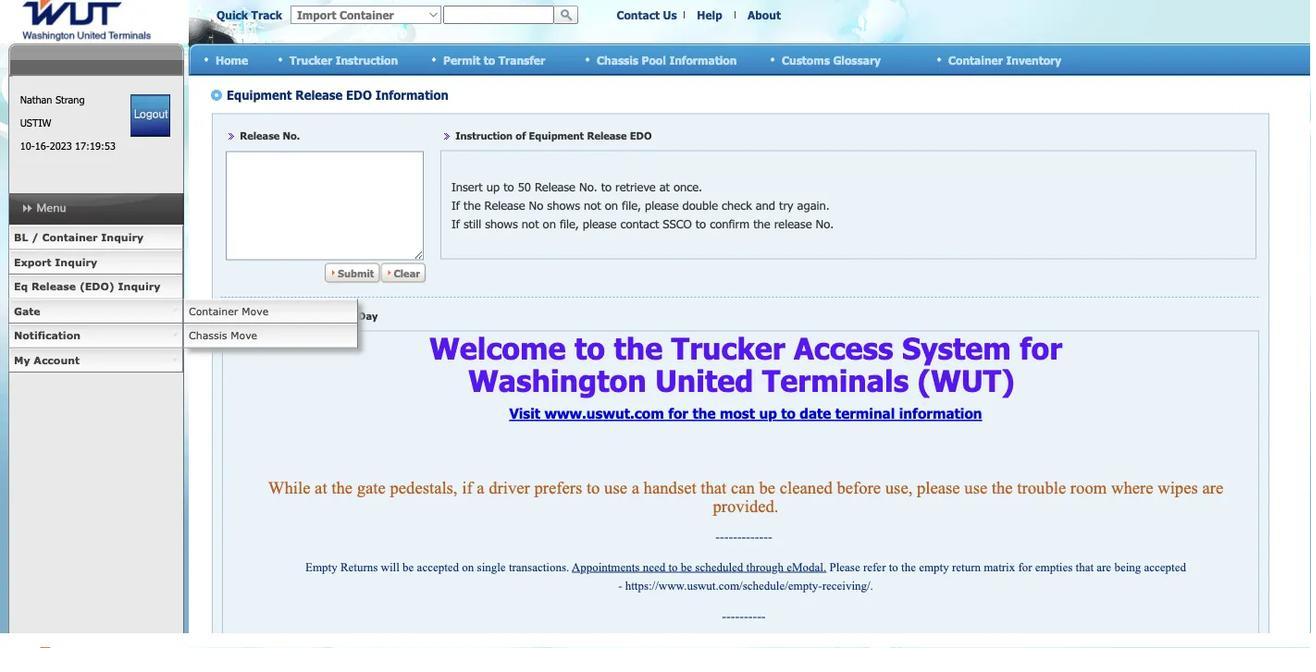 Task type: locate. For each thing, give the bounding box(es) containing it.
release
[[31, 281, 76, 293]]

2 vertical spatial container
[[189, 305, 238, 318]]

1 vertical spatial container
[[42, 231, 98, 244]]

inquiry for container
[[101, 231, 144, 244]]

1 horizontal spatial chassis
[[597, 53, 639, 66]]

0 vertical spatial chassis
[[597, 53, 639, 66]]

(edo)
[[80, 281, 115, 293]]

0 horizontal spatial container
[[42, 231, 98, 244]]

my account link
[[8, 349, 183, 373]]

inquiry up export inquiry link
[[101, 231, 144, 244]]

0 vertical spatial inquiry
[[101, 231, 144, 244]]

0 horizontal spatial chassis
[[189, 330, 227, 342]]

inquiry
[[101, 231, 144, 244], [55, 256, 97, 268], [118, 281, 160, 293]]

container up chassis move
[[189, 305, 238, 318]]

contact us link
[[617, 8, 677, 22]]

strang
[[55, 94, 85, 106]]

login image
[[131, 94, 171, 137]]

chassis move link
[[183, 324, 358, 349]]

my account
[[14, 354, 80, 367]]

chassis left pool
[[597, 53, 639, 66]]

trucker
[[290, 53, 332, 66]]

eq release (edo) inquiry
[[14, 281, 160, 293]]

None text field
[[443, 6, 555, 24]]

17:19:53
[[75, 140, 116, 152]]

move for chassis move
[[231, 330, 258, 342]]

help
[[697, 8, 723, 22]]

permit
[[443, 53, 481, 66]]

chassis
[[597, 53, 639, 66], [189, 330, 227, 342]]

chassis down container move
[[189, 330, 227, 342]]

bl
[[14, 231, 28, 244]]

to
[[484, 53, 495, 66]]

1 vertical spatial chassis
[[189, 330, 227, 342]]

customs glossary
[[782, 53, 881, 66]]

move up chassis move link
[[242, 305, 269, 318]]

bl / container inquiry link
[[8, 226, 183, 250]]

1 horizontal spatial container
[[189, 305, 238, 318]]

2 horizontal spatial container
[[949, 53, 1003, 66]]

permit to transfer
[[443, 53, 545, 66]]

ustiw
[[20, 117, 51, 129]]

chassis for chassis move
[[189, 330, 227, 342]]

10-
[[20, 140, 35, 152]]

chassis pool information
[[597, 53, 737, 66]]

nathan strang
[[20, 94, 85, 106]]

2 vertical spatial inquiry
[[118, 281, 160, 293]]

notification
[[14, 330, 81, 342]]

container
[[949, 53, 1003, 66], [42, 231, 98, 244], [189, 305, 238, 318]]

bl / container inquiry
[[14, 231, 144, 244]]

trucker instruction
[[290, 53, 398, 66]]

move for container move
[[242, 305, 269, 318]]

0 vertical spatial container
[[949, 53, 1003, 66]]

16-
[[35, 140, 50, 152]]

transfer
[[499, 53, 545, 66]]

move inside container move link
[[242, 305, 269, 318]]

inquiry for (edo)
[[118, 281, 160, 293]]

container for container move
[[189, 305, 238, 318]]

eq
[[14, 281, 28, 293]]

move inside chassis move link
[[231, 330, 258, 342]]

inquiry right (edo)
[[118, 281, 160, 293]]

inventory
[[1007, 53, 1062, 66]]

quick track
[[217, 8, 282, 22]]

inquiry down 'bl / container inquiry'
[[55, 256, 97, 268]]

move down container move
[[231, 330, 258, 342]]

about
[[748, 8, 781, 22]]

1 vertical spatial move
[[231, 330, 258, 342]]

track
[[251, 8, 282, 22]]

container up the export inquiry on the left top
[[42, 231, 98, 244]]

export
[[14, 256, 51, 268]]

0 vertical spatial move
[[242, 305, 269, 318]]

move
[[242, 305, 269, 318], [231, 330, 258, 342]]

container left inventory
[[949, 53, 1003, 66]]



Task type: vqa. For each thing, say whether or not it's contained in the screenshot.
'10-12-2023 14:44:34'
no



Task type: describe. For each thing, give the bounding box(es) containing it.
customs
[[782, 53, 830, 66]]

home
[[216, 53, 248, 66]]

notification link
[[8, 324, 183, 349]]

pool
[[642, 53, 666, 66]]

1 vertical spatial inquiry
[[55, 256, 97, 268]]

eq release (edo) inquiry link
[[8, 275, 183, 299]]

container move
[[189, 305, 269, 318]]

instruction
[[336, 53, 398, 66]]

about link
[[748, 8, 781, 22]]

contact
[[617, 8, 660, 22]]

2023
[[50, 140, 72, 152]]

us
[[663, 8, 677, 22]]

help link
[[697, 8, 723, 22]]

glossary
[[834, 53, 881, 66]]

/
[[32, 231, 39, 244]]

chassis move
[[189, 330, 258, 342]]

contact us
[[617, 8, 677, 22]]

information
[[670, 53, 737, 66]]

quick
[[217, 8, 248, 22]]

10-16-2023 17:19:53
[[20, 140, 116, 152]]

gate link
[[8, 299, 183, 324]]

my
[[14, 354, 30, 367]]

export inquiry link
[[8, 250, 183, 275]]

container for container inventory
[[949, 53, 1003, 66]]

gate
[[14, 305, 40, 318]]

container move link
[[183, 299, 358, 324]]

nathan
[[20, 94, 52, 106]]

export inquiry
[[14, 256, 97, 268]]

container inventory
[[949, 53, 1062, 66]]

account
[[34, 354, 80, 367]]

chassis for chassis pool information
[[597, 53, 639, 66]]



